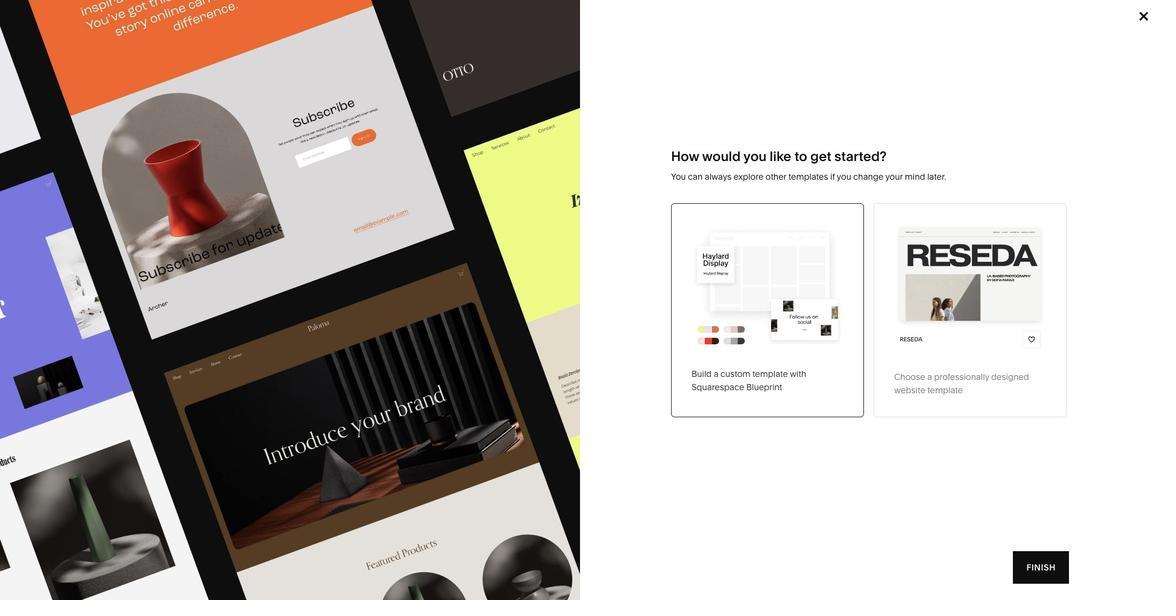 Task type: locate. For each thing, give the bounding box(es) containing it.
a inside build a custom template with squarespace blueprint
[[714, 369, 719, 380]]

store
[[94, 209, 115, 220]]

template inside make any template yours with ease.
[[192, 107, 322, 145]]

local business
[[311, 246, 370, 257]]

personal & cv link
[[183, 300, 251, 311]]

popular up all templates
[[195, 210, 226, 221]]

website
[[895, 385, 926, 396]]

designs up the all templates link
[[228, 210, 261, 221]]

real estate & properties link
[[438, 300, 544, 311]]

0 horizontal spatial designs
[[99, 426, 151, 442]]

professional services
[[311, 228, 395, 239]]

services
[[361, 228, 395, 239], [66, 336, 100, 347]]

& for podcasts
[[465, 246, 470, 257]]

1 horizontal spatial 28
[[226, 426, 242, 442]]

other
[[766, 171, 787, 182]]

scheduling
[[66, 282, 111, 292]]

blueprint
[[747, 382, 782, 393]]

1 vertical spatial you
[[837, 171, 852, 182]]

designs left the (28)
[[175, 385, 209, 397]]

all
[[183, 228, 193, 239]]

1 horizontal spatial services
[[361, 228, 395, 239]]

template store entry card image
[[895, 224, 1047, 350]]

online
[[66, 209, 92, 220]]

all templates
[[183, 228, 236, 239]]

profits
[[387, 264, 411, 275]]

designs for popular designs templates ( 28 )
[[99, 426, 151, 442]]

popular for popular designs templates ( 28 )
[[48, 426, 96, 442]]

&
[[592, 210, 597, 221], [594, 228, 599, 239], [197, 246, 203, 257], [465, 246, 470, 257], [359, 264, 364, 275], [220, 300, 225, 311], [484, 300, 489, 311]]

services up business
[[361, 228, 395, 239]]

popular down template
[[48, 426, 96, 442]]

a inside choose a professionally designed website template
[[928, 372, 932, 382]]

0 horizontal spatial popular
[[48, 426, 96, 442]]

services down courses
[[66, 336, 100, 347]]

1 vertical spatial template
[[753, 369, 788, 380]]

1 horizontal spatial a
[[928, 372, 932, 382]]

personal
[[183, 300, 218, 311]]

food link
[[311, 282, 343, 293]]

& left cv
[[220, 300, 225, 311]]

template inside choose a professionally designed website template
[[928, 385, 963, 396]]

template inside build a custom template with squarespace blueprint
[[753, 369, 788, 380]]

1 vertical spatial with
[[790, 369, 807, 380]]

get
[[811, 148, 832, 165]]

2 horizontal spatial designs
[[228, 210, 261, 221]]

you
[[744, 148, 767, 165], [837, 171, 852, 182]]

popular right matches
[[140, 385, 172, 397]]

topic
[[183, 189, 206, 198]]

community & non-profits link
[[311, 264, 423, 275]]

template
[[59, 386, 97, 397]]

popular designs (28)
[[140, 385, 227, 397]]

weddings link
[[438, 282, 490, 293]]

choose a professionally designed website template button
[[874, 203, 1067, 417]]

events
[[438, 264, 464, 275]]

2 vertical spatial template
[[928, 385, 963, 396]]

professionally
[[934, 372, 990, 382]]

food
[[311, 282, 331, 293]]

0 vertical spatial with
[[134, 138, 196, 175]]

a
[[714, 369, 719, 380], [928, 372, 932, 382]]

templates down 22, at the top of the page
[[552, 61, 604, 72]]

0 vertical spatial templates
[[552, 61, 604, 72]]

podcasts
[[472, 246, 509, 257]]

december 22, 2023
[[509, 14, 609, 28]]

with
[[134, 138, 196, 175], [790, 369, 807, 380]]

& for decor
[[592, 210, 597, 221]]

1 horizontal spatial you
[[837, 171, 852, 182]]

0 vertical spatial template
[[192, 107, 322, 145]]

nature & animals link
[[565, 228, 645, 239]]

0 vertical spatial designs
[[228, 210, 261, 221]]

popular designs templates ( 28 )
[[48, 426, 246, 442]]

0 horizontal spatial template
[[192, 107, 322, 145]]

templates link
[[552, 42, 604, 90]]

custom
[[721, 369, 751, 380]]

barbosa image
[[48, 455, 376, 600]]

& right media
[[465, 246, 470, 257]]

2 horizontal spatial popular
[[195, 210, 226, 221]]

would
[[702, 148, 741, 165]]

1 vertical spatial services
[[66, 336, 100, 347]]

1 horizontal spatial designs
[[175, 385, 209, 397]]

templates
[[552, 61, 604, 72], [195, 228, 236, 239], [153, 426, 219, 442]]

all templates link
[[183, 228, 249, 239]]

& right nature
[[594, 228, 599, 239]]

restaurants link
[[438, 228, 497, 239]]

if
[[831, 171, 835, 182]]

designed
[[992, 372, 1029, 382]]

you right if
[[837, 171, 852, 182]]

1 vertical spatial designs
[[175, 385, 209, 397]]

designs
[[228, 210, 261, 221], [175, 385, 209, 397], [99, 426, 151, 442]]

28 left template
[[48, 386, 57, 397]]

0 vertical spatial popular
[[195, 210, 226, 221]]

1 vertical spatial popular
[[140, 385, 172, 397]]

with for yours
[[134, 138, 196, 175]]

make any template yours with ease. main content
[[0, 0, 1161, 600]]

page
[[85, 300, 105, 311]]

build a custom template with squarespace blueprint
[[692, 369, 807, 393]]

a right choose
[[928, 372, 932, 382]]

cv
[[227, 300, 239, 311]]

dario image
[[417, 455, 744, 600]]

templates left the (
[[153, 426, 219, 442]]

1 vertical spatial templates
[[195, 228, 236, 239]]

0 horizontal spatial you
[[744, 148, 767, 165]]

& right home
[[592, 210, 597, 221]]

art
[[183, 246, 195, 257]]

1 vertical spatial 28
[[226, 426, 242, 442]]

2 horizontal spatial template
[[928, 385, 963, 396]]

non-
[[366, 264, 387, 275]]

0 horizontal spatial with
[[134, 138, 196, 175]]

2 vertical spatial templates
[[153, 426, 219, 442]]

with inside build a custom template with squarespace blueprint
[[790, 369, 807, 380]]

you up explore
[[744, 148, 767, 165]]

nature & animals
[[565, 228, 633, 239]]

2023
[[584, 14, 609, 28]]

templates up the art & design 'link' at the top left of the page
[[195, 228, 236, 239]]

0 horizontal spatial services
[[66, 336, 100, 347]]

0 horizontal spatial a
[[714, 369, 719, 380]]

blog
[[66, 263, 84, 274]]

design
[[205, 246, 233, 257]]

build
[[692, 369, 712, 380]]

1 horizontal spatial popular
[[140, 385, 172, 397]]

clarkson image
[[785, 455, 1112, 600]]

1 horizontal spatial template
[[753, 369, 788, 380]]

0 vertical spatial 28
[[48, 386, 57, 397]]

a up 'squarespace' at the bottom of page
[[714, 369, 719, 380]]

& right art
[[197, 246, 203, 257]]

to
[[795, 148, 808, 165]]

decor
[[599, 210, 624, 221]]

designs down matches
[[99, 426, 151, 442]]

28 down the (28)
[[226, 426, 242, 442]]

with inside make any template yours with ease.
[[134, 138, 196, 175]]

1 horizontal spatial with
[[790, 369, 807, 380]]

make any template yours with ease.
[[48, 107, 329, 175]]

build a custom template with squarespace blueprint button
[[671, 203, 864, 417]]

2 vertical spatial popular
[[48, 426, 96, 442]]

any
[[134, 107, 185, 145]]

online store
[[66, 209, 115, 220]]

& left non-
[[359, 264, 364, 275]]

2 vertical spatial designs
[[99, 426, 151, 442]]

28
[[48, 386, 57, 397], [226, 426, 242, 442]]



Task type: describe. For each thing, give the bounding box(es) containing it.
popular designs link
[[183, 210, 261, 221]]

popular for popular designs (28)
[[140, 385, 172, 397]]

& right the estate
[[484, 300, 489, 311]]

personal & cv
[[183, 300, 239, 311]]

& for animals
[[594, 228, 599, 239]]

matches
[[99, 386, 133, 397]]

travel
[[438, 210, 461, 221]]

28 template matches
[[48, 386, 133, 397]]

weddings
[[438, 282, 478, 293]]

choose
[[895, 372, 926, 382]]

(
[[222, 426, 226, 442]]

always
[[705, 171, 732, 182]]

media & podcasts link
[[438, 246, 521, 257]]

you can always explore other templates if you change your mind later.
[[671, 171, 947, 182]]

a for custom
[[714, 369, 719, 380]]

like
[[770, 148, 792, 165]]

entertainment link
[[311, 300, 379, 311]]

animals
[[601, 228, 633, 239]]

0 vertical spatial services
[[361, 228, 395, 239]]

how would you like to get started?
[[671, 148, 887, 165]]

22,
[[566, 14, 581, 28]]

art & design
[[183, 246, 233, 257]]

popular designs (28) link
[[140, 385, 227, 397]]

home & decor
[[565, 210, 624, 221]]

media & podcasts
[[438, 246, 509, 257]]

local
[[311, 246, 332, 257]]

fitness
[[565, 246, 593, 257]]

products button
[[468, 42, 528, 90]]

photography
[[183, 264, 234, 275]]

restaurants
[[438, 228, 485, 239]]

started?
[[835, 148, 887, 165]]

& for non-
[[359, 264, 364, 275]]

memberships
[[66, 245, 121, 256]]

squarespace logo image
[[24, 57, 158, 76]]

squarespace
[[692, 382, 745, 393]]

real estate & properties
[[438, 300, 532, 311]]

make
[[48, 107, 127, 145]]

explore
[[734, 171, 764, 182]]

home
[[565, 210, 590, 221]]

courses
[[66, 318, 99, 329]]

local business link
[[311, 246, 382, 257]]

choose a professionally designed website template
[[895, 372, 1029, 396]]

& for cv
[[220, 300, 225, 311]]

home & decor link
[[565, 210, 636, 221]]

)
[[242, 426, 246, 442]]

change
[[854, 171, 884, 182]]

later.
[[928, 171, 947, 182]]

your
[[886, 171, 903, 182]]

photography link
[[183, 264, 246, 275]]

you
[[671, 171, 686, 182]]

real
[[438, 300, 455, 311]]

december
[[509, 14, 563, 28]]

designs for popular designs (28)
[[175, 385, 209, 397]]

estate
[[457, 300, 482, 311]]

one page
[[66, 300, 105, 311]]

& for design
[[197, 246, 203, 257]]

ease.
[[203, 138, 279, 175]]

squarespace blueprint entry card image
[[692, 224, 844, 348]]

mind
[[905, 171, 926, 182]]

0 horizontal spatial 28
[[48, 386, 57, 397]]

community & non-profits
[[311, 264, 411, 275]]

popular designs
[[195, 210, 261, 221]]

professional services link
[[311, 228, 407, 239]]

0 vertical spatial you
[[744, 148, 767, 165]]

fitness link
[[565, 246, 605, 257]]

squarespace blueprint promo image image
[[0, 0, 580, 600]]

properties
[[491, 300, 532, 311]]

finish
[[1027, 562, 1056, 573]]

portfolio
[[66, 227, 99, 238]]

finish button
[[1014, 551, 1069, 584]]

templates
[[789, 171, 829, 182]]

travel link
[[438, 210, 473, 221]]

how
[[671, 148, 700, 165]]

popular for popular designs
[[195, 210, 226, 221]]

professional
[[311, 228, 359, 239]]

designs for popular designs
[[228, 210, 261, 221]]

type
[[48, 189, 66, 198]]

products
[[468, 61, 518, 72]]

community
[[311, 264, 357, 275]]

with for template
[[790, 369, 807, 380]]

nature
[[565, 228, 592, 239]]

a for professionally
[[928, 372, 932, 382]]

events link
[[438, 264, 476, 275]]



Task type: vqa. For each thing, say whether or not it's contained in the screenshot.
ECOMMERCE OVERVIEW
no



